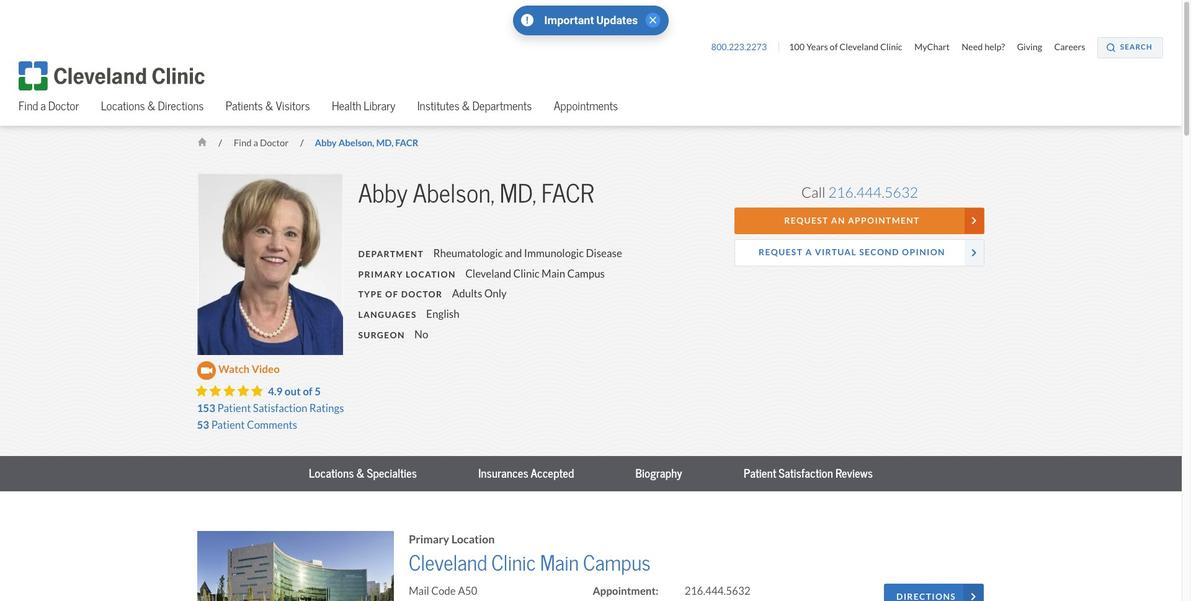 Task type: vqa. For each thing, say whether or not it's contained in the screenshot.
Locations to the right
yes



Task type: locate. For each thing, give the bounding box(es) containing it.
0 horizontal spatial facr
[[395, 137, 418, 149]]

2 horizontal spatial a
[[806, 247, 813, 258]]

close button image
[[645, 13, 661, 28]]

0 horizontal spatial /
[[217, 137, 224, 149]]

0 horizontal spatial abelson,
[[339, 137, 374, 149]]

of right years
[[830, 42, 838, 53]]

campus down disease
[[567, 267, 605, 281]]

0 vertical spatial abelson,
[[339, 137, 374, 149]]

disease
[[586, 247, 622, 261]]

surgeon
[[358, 330, 405, 341]]

search link
[[1097, 37, 1163, 58]]

1 horizontal spatial abby
[[358, 178, 408, 210]]

0 vertical spatial find a doctor link
[[19, 94, 79, 126]]

1 horizontal spatial a
[[253, 137, 258, 149]]

insurances
[[478, 466, 528, 481]]

2 / from the left
[[300, 137, 306, 149]]

0 vertical spatial of
[[830, 42, 838, 53]]

primary for primary location
[[358, 269, 403, 280]]

md,
[[376, 137, 394, 149], [500, 178, 536, 210]]

virtual
[[815, 247, 857, 258]]

1 horizontal spatial primary
[[409, 533, 449, 547]]

insurances accepted link
[[472, 462, 580, 487]]

institutes
[[417, 98, 460, 113]]

a for the bottom find a doctor link
[[253, 137, 258, 149]]

doctor down patients & visitors link
[[260, 137, 289, 149]]

giving
[[1017, 42, 1042, 53]]

1 horizontal spatial find a doctor
[[234, 137, 290, 149]]

1 vertical spatial location
[[452, 533, 495, 547]]

1 vertical spatial locations
[[309, 466, 354, 481]]

/
[[217, 137, 224, 149], [300, 137, 306, 149]]

0 vertical spatial 216.444.5632
[[828, 184, 918, 202]]

cleveland right years
[[840, 42, 879, 53]]

locations & specialties
[[309, 466, 417, 481]]

2 horizontal spatial doctor
[[401, 289, 443, 301]]

years
[[807, 42, 828, 53]]

primary location cleveland clinic main campus
[[409, 533, 651, 577]]

1 horizontal spatial satisfaction
[[779, 466, 833, 481]]

1 vertical spatial satisfaction
[[779, 466, 833, 481]]

1 vertical spatial main
[[540, 551, 579, 577]]

appointment
[[848, 215, 920, 226]]

request down the call
[[784, 215, 829, 226]]

0 vertical spatial location
[[406, 269, 456, 280]]

1 horizontal spatial find
[[234, 137, 252, 149]]

request for request a virtual second opinion
[[759, 247, 803, 258]]

campus
[[567, 267, 605, 281], [583, 551, 651, 577]]

1 horizontal spatial facr
[[541, 178, 594, 210]]

0 horizontal spatial locations
[[101, 98, 145, 113]]

abby abelson, md, facr down health library link
[[315, 137, 418, 149]]

mail code a50
[[409, 585, 477, 598]]

type
[[358, 289, 383, 301]]

primary inside primary location cleveland clinic main campus
[[409, 533, 449, 547]]

abby down health
[[315, 137, 337, 149]]

a50
[[458, 585, 477, 598]]

satisfaction left reviews
[[779, 466, 833, 481]]

1 vertical spatial doctor
[[260, 137, 289, 149]]

locations
[[101, 98, 145, 113], [309, 466, 354, 481]]

0 vertical spatial abby abelson, md, facr
[[315, 137, 418, 149]]

cleveland clinic main campus
[[465, 267, 605, 281]]

0 vertical spatial facr
[[395, 137, 418, 149]]

need
[[962, 42, 983, 53]]

1 horizontal spatial of
[[385, 289, 399, 301]]

location
[[406, 269, 456, 280], [452, 533, 495, 547]]

doctor down cleveland clinic logo
[[48, 98, 79, 113]]

53
[[197, 419, 209, 432]]

0 vertical spatial a
[[40, 98, 46, 113]]

0 horizontal spatial of
[[303, 385, 313, 399]]

md, up and
[[500, 178, 536, 210]]

& left specialties
[[356, 466, 365, 481]]

2 vertical spatial clinic
[[492, 551, 536, 577]]

primary
[[358, 269, 403, 280], [409, 533, 449, 547]]

& inside locations & specialties link
[[356, 466, 365, 481]]

0 horizontal spatial satisfaction
[[253, 402, 307, 416]]

facr down "library"
[[395, 137, 418, 149]]

facr
[[395, 137, 418, 149], [541, 178, 594, 210]]

insurances accepted
[[478, 466, 574, 481]]

1 vertical spatial primary
[[409, 533, 449, 547]]

main
[[542, 267, 565, 281], [540, 551, 579, 577]]

request an appointment link
[[735, 208, 985, 235]]

find a doctor link
[[19, 94, 79, 126], [234, 137, 290, 149]]

abelson,
[[339, 137, 374, 149], [413, 178, 495, 210]]

0 vertical spatial campus
[[567, 267, 605, 281]]

& inside patients & visitors link
[[265, 98, 273, 113]]

0 horizontal spatial md,
[[376, 137, 394, 149]]

md, down "library"
[[376, 137, 394, 149]]

of up languages
[[385, 289, 399, 301]]

0 vertical spatial request
[[784, 215, 829, 226]]

abby abelson, md, facr
[[315, 137, 418, 149], [358, 178, 594, 210]]

request
[[784, 215, 829, 226], [759, 247, 803, 258]]

help?
[[985, 42, 1005, 53]]

facr up immunologic
[[541, 178, 594, 210]]

1 vertical spatial find a doctor
[[234, 137, 290, 149]]

0 vertical spatial primary
[[358, 269, 403, 280]]

location inside primary location cleveland clinic main campus
[[452, 533, 495, 547]]

a
[[40, 98, 46, 113], [253, 137, 258, 149], [806, 247, 813, 258]]

0 vertical spatial doctor
[[48, 98, 79, 113]]

1 vertical spatial 216.444.5632
[[685, 585, 751, 598]]

1 horizontal spatial /
[[300, 137, 306, 149]]

abelson, up rheumatologic
[[413, 178, 495, 210]]

primary up type
[[358, 269, 403, 280]]

cleveland up only
[[465, 267, 511, 281]]

1 vertical spatial md,
[[500, 178, 536, 210]]

0 vertical spatial locations
[[101, 98, 145, 113]]

of
[[830, 42, 838, 53], [385, 289, 399, 301], [303, 385, 313, 399]]

0 vertical spatial satisfaction
[[253, 402, 307, 416]]

patient satisfaction reviews link
[[738, 462, 879, 487]]

location for primary location
[[406, 269, 456, 280]]

216.444.5632 link
[[828, 184, 918, 202]]

find a doctor for the left find a doctor link
[[19, 98, 79, 113]]

visitors
[[276, 98, 310, 113]]

a for 'request a virtual second opinion' link
[[806, 247, 813, 258]]

abby down abby abelson, md, facr link
[[358, 178, 408, 210]]

location up type of doctor
[[406, 269, 456, 280]]

1 vertical spatial a
[[253, 137, 258, 149]]

0 horizontal spatial find a doctor
[[19, 98, 79, 113]]

2 vertical spatial of
[[303, 385, 313, 399]]

0 vertical spatial find a doctor
[[19, 98, 79, 113]]

clinic
[[880, 42, 902, 53], [513, 267, 540, 281], [492, 551, 536, 577]]

doctor
[[48, 98, 79, 113], [260, 137, 289, 149], [401, 289, 443, 301]]

campus up appointment:
[[583, 551, 651, 577]]

a for the left find a doctor link
[[40, 98, 46, 113]]

opinion
[[902, 247, 945, 258]]

1 vertical spatial campus
[[583, 551, 651, 577]]

abby
[[315, 137, 337, 149], [358, 178, 408, 210]]

0 vertical spatial abby
[[315, 137, 337, 149]]

2 vertical spatial a
[[806, 247, 813, 258]]

request left virtual
[[759, 247, 803, 258]]

abby abelson, md, facr up rheumatologic
[[358, 178, 594, 210]]

1 vertical spatial find
[[234, 137, 252, 149]]

location up a50
[[452, 533, 495, 547]]

0 horizontal spatial a
[[40, 98, 46, 113]]

& for directions
[[147, 98, 156, 113]]

locations for locations & specialties
[[309, 466, 354, 481]]

0 horizontal spatial doctor
[[48, 98, 79, 113]]

of left 5
[[303, 385, 313, 399]]

cleveland up code
[[409, 551, 487, 577]]

2 horizontal spatial of
[[830, 42, 838, 53]]

giving link
[[1017, 42, 1052, 53]]

0 vertical spatial find
[[19, 98, 38, 113]]

rheumatologic and immunologic disease
[[433, 247, 622, 261]]

satisfaction down 4.9
[[253, 402, 307, 416]]

& left visitors at top
[[265, 98, 273, 113]]

0 horizontal spatial find a doctor link
[[19, 94, 79, 126]]

1 vertical spatial patient
[[211, 419, 245, 432]]

find for the left find a doctor link
[[19, 98, 38, 113]]

locations & specialties link
[[303, 462, 423, 487]]

watch video
[[218, 363, 280, 376]]

0 horizontal spatial 216.444.5632
[[685, 585, 751, 598]]

1 horizontal spatial find a doctor link
[[234, 137, 290, 149]]

locations for locations & directions
[[101, 98, 145, 113]]

locations left specialties
[[309, 466, 354, 481]]

abelson, down health library link
[[339, 137, 374, 149]]

find a doctor for the bottom find a doctor link
[[234, 137, 290, 149]]

department
[[358, 249, 424, 260]]

& inside institutes & departments link
[[462, 98, 470, 113]]

departments
[[472, 98, 532, 113]]

2 vertical spatial cleveland
[[409, 551, 487, 577]]

watch
[[218, 363, 250, 376]]

0 horizontal spatial primary
[[358, 269, 403, 280]]

locations & directions link
[[101, 94, 204, 126]]

2 vertical spatial doctor
[[401, 289, 443, 301]]

800.223.2273
[[711, 42, 769, 53]]

1 vertical spatial request
[[759, 247, 803, 258]]

0 vertical spatial patient
[[217, 402, 251, 416]]

locations down cleveland clinic logo
[[101, 98, 145, 113]]

& right institutes
[[462, 98, 470, 113]]

primary up mail
[[409, 533, 449, 547]]

& left directions
[[147, 98, 156, 113]]

1 horizontal spatial doctor
[[260, 137, 289, 149]]

0 horizontal spatial find
[[19, 98, 38, 113]]

doctor down primary location
[[401, 289, 443, 301]]

biography
[[636, 466, 682, 481]]

1 horizontal spatial locations
[[309, 466, 354, 481]]

cleveland inside primary location cleveland clinic main campus
[[409, 551, 487, 577]]

& inside locations & directions link
[[147, 98, 156, 113]]

0 vertical spatial cleveland
[[840, 42, 879, 53]]

1 vertical spatial abelson,
[[413, 178, 495, 210]]



Task type: describe. For each thing, give the bounding box(es) containing it.
primary location
[[358, 269, 456, 280]]

call 216.444.5632
[[801, 184, 918, 202]]

0 horizontal spatial abby
[[315, 137, 337, 149]]

important updates
[[544, 13, 638, 27]]

reviews
[[836, 466, 873, 481]]

rheumatologic
[[433, 247, 503, 261]]

directions
[[158, 98, 204, 113]]

& for specialties
[[356, 466, 365, 481]]

abby abelson, md, facr image
[[197, 173, 343, 356]]

patients & visitors link
[[226, 94, 310, 126]]

request an appointment
[[784, 215, 920, 226]]

out
[[285, 385, 301, 399]]

need help? link
[[962, 42, 1015, 53]]

1 vertical spatial abby
[[358, 178, 408, 210]]

0 vertical spatial main
[[542, 267, 565, 281]]

request a virtual second opinion link
[[735, 240, 985, 267]]

1 / from the left
[[217, 137, 224, 149]]

appointments
[[554, 98, 618, 113]]

emergency icon image
[[521, 14, 533, 27]]

0 vertical spatial md,
[[376, 137, 394, 149]]

adults
[[452, 287, 482, 301]]

100 years of cleveland clinic
[[789, 42, 902, 53]]

accepted
[[531, 466, 574, 481]]

campus inside primary location cleveland clinic main campus
[[583, 551, 651, 577]]

code
[[431, 585, 456, 598]]

abby abelson, md, facr link
[[315, 137, 418, 149]]

4.9 out of 5
[[268, 385, 321, 399]]

only
[[484, 287, 507, 301]]

institutes & departments link
[[417, 94, 532, 126]]

1 vertical spatial abby abelson, md, facr
[[358, 178, 594, 210]]

appointment:
[[593, 585, 659, 598]]

search
[[1120, 43, 1153, 51]]

of for 5
[[303, 385, 313, 399]]

no
[[414, 328, 428, 342]]

biography link
[[630, 462, 688, 487]]

0 vertical spatial clinic
[[880, 42, 902, 53]]

languages
[[358, 310, 417, 321]]

1 horizontal spatial 216.444.5632
[[828, 184, 918, 202]]

1 vertical spatial facr
[[541, 178, 594, 210]]

1 vertical spatial clinic
[[513, 267, 540, 281]]

careers link
[[1054, 42, 1095, 53]]

important updates link
[[544, 13, 638, 27]]

type of doctor
[[358, 289, 443, 301]]

patients
[[226, 98, 263, 113]]

health
[[332, 98, 361, 113]]

star rating icons image
[[195, 385, 263, 397]]

important
[[544, 13, 594, 27]]

adults only
[[452, 287, 507, 301]]

1 vertical spatial cleveland
[[465, 267, 511, 281]]

watch video link
[[197, 361, 280, 380]]

of for cleveland
[[830, 42, 838, 53]]

english
[[426, 308, 460, 321]]

mychart
[[914, 42, 950, 53]]

specialties
[[367, 466, 417, 481]]

need help?
[[962, 42, 1005, 53]]

patient satisfaction reviews
[[744, 466, 873, 481]]

1 vertical spatial find a doctor link
[[234, 137, 290, 149]]

request a virtual second opinion
[[759, 247, 945, 258]]

153 patient satisfaction ratings 53 patient comments
[[197, 402, 344, 432]]

video
[[252, 363, 280, 376]]

and
[[505, 247, 522, 261]]

call
[[801, 184, 826, 202]]

cleveland clinic logo image
[[19, 61, 205, 91]]

video indicator icon image
[[197, 361, 216, 380]]

find for the bottom find a doctor link
[[234, 137, 252, 149]]

primary for primary location cleveland clinic main campus
[[409, 533, 449, 547]]

careers
[[1054, 42, 1085, 53]]

100 years of cleveland clinic link
[[789, 42, 912, 53]]

mail code a50 link
[[409, 585, 508, 602]]

2 vertical spatial patient
[[744, 466, 776, 481]]

4.9
[[268, 385, 283, 399]]

health library link
[[332, 94, 396, 126]]

immunologic
[[524, 247, 584, 261]]

updates
[[596, 13, 638, 27]]

request for request an appointment
[[784, 215, 829, 226]]

comments
[[247, 419, 297, 432]]

library
[[364, 98, 396, 113]]

institutes & departments
[[417, 98, 532, 113]]

patients & visitors
[[226, 98, 310, 113]]

an
[[831, 215, 845, 226]]

health library
[[332, 98, 396, 113]]

153
[[197, 402, 215, 416]]

locations & directions
[[101, 98, 204, 113]]

800.223.2273 link
[[711, 42, 779, 53]]

cleveland clinic main campus link
[[409, 551, 651, 577]]

mychart link
[[914, 42, 960, 53]]

5
[[315, 385, 321, 399]]

location for primary location cleveland clinic main campus
[[452, 533, 495, 547]]

& for visitors
[[265, 98, 273, 113]]

cleveland clinic main campus image
[[197, 532, 394, 602]]

1 horizontal spatial abelson,
[[413, 178, 495, 210]]

1 vertical spatial of
[[385, 289, 399, 301]]

clinic inside primary location cleveland clinic main campus
[[492, 551, 536, 577]]

appointments link
[[554, 94, 618, 126]]

satisfaction inside 153 patient satisfaction ratings 53 patient comments
[[253, 402, 307, 416]]

ratings
[[309, 402, 344, 416]]

1 horizontal spatial md,
[[500, 178, 536, 210]]

main inside primary location cleveland clinic main campus
[[540, 551, 579, 577]]

mail
[[409, 585, 429, 598]]

100
[[789, 42, 805, 53]]

& for departments
[[462, 98, 470, 113]]



